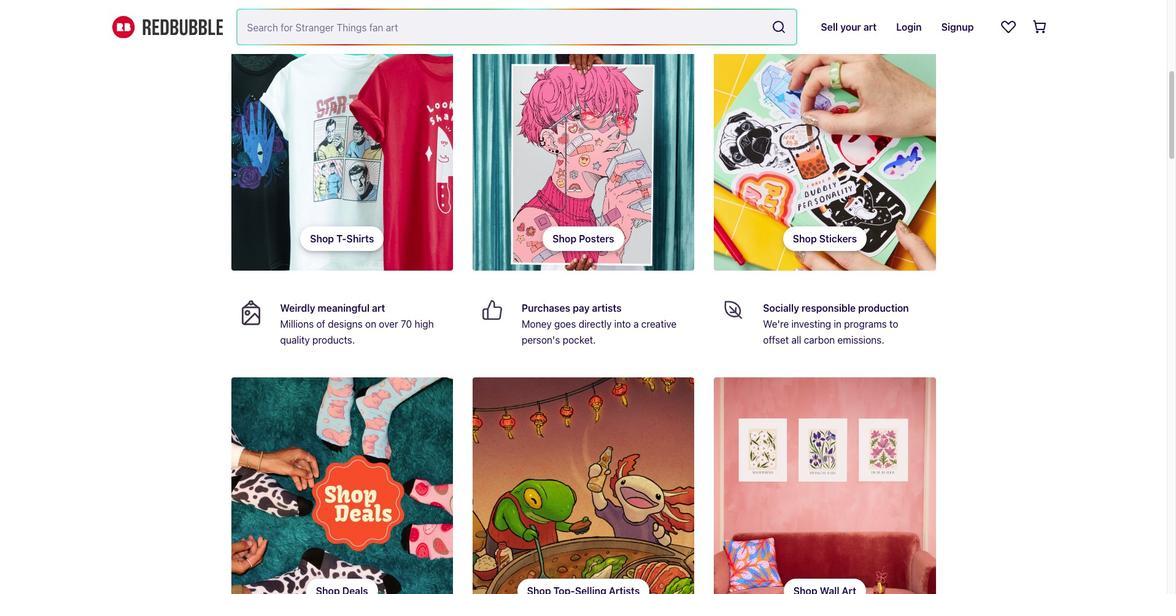 Task type: locate. For each thing, give the bounding box(es) containing it.
production
[[858, 303, 909, 314]]

pocket.
[[563, 335, 596, 346]]

products.
[[312, 335, 355, 346]]

over
[[379, 319, 398, 330]]

all
[[792, 335, 802, 346]]

purchases pay artists money goes directly into a creative person's pocket.
[[522, 303, 677, 346]]

meaningful
[[318, 303, 370, 314]]

offset
[[763, 335, 789, 346]]

None field
[[237, 10, 797, 44]]

designs
[[328, 319, 363, 330]]

carbon
[[804, 335, 835, 346]]

to
[[890, 319, 899, 330]]

70
[[401, 319, 412, 330]]

on
[[365, 319, 376, 330]]

quality
[[280, 335, 310, 346]]

redbubble logo image
[[112, 16, 223, 38]]

directly
[[579, 319, 612, 330]]

art
[[372, 303, 385, 314]]

money
[[522, 319, 552, 330]]

programs
[[844, 319, 887, 330]]

of
[[316, 319, 325, 330]]

shop wall art image
[[714, 378, 936, 594]]

we're
[[763, 319, 789, 330]]

shop stickers image
[[714, 25, 936, 271]]

Search term search field
[[237, 10, 767, 44]]

person's
[[522, 335, 560, 346]]

creative
[[642, 319, 677, 330]]



Task type: describe. For each thing, give the bounding box(es) containing it.
shop t-shirts image
[[231, 25, 453, 271]]

shop posters image
[[467, 19, 700, 277]]

millions
[[280, 319, 314, 330]]

in
[[834, 319, 842, 330]]

weirdly
[[280, 303, 315, 314]]

shop top-selling artists image
[[473, 378, 695, 594]]

artists
[[592, 303, 622, 314]]

weirdly meaningful art millions of designs on over 70 high quality products.
[[280, 303, 434, 346]]

into
[[614, 319, 631, 330]]

high
[[415, 319, 434, 330]]

shop deals image
[[231, 378, 453, 594]]

socially
[[763, 303, 799, 314]]

emissions.
[[838, 335, 885, 346]]

responsible
[[802, 303, 856, 314]]

pay
[[573, 303, 590, 314]]

goes
[[554, 319, 576, 330]]

purchases
[[522, 303, 571, 314]]

investing
[[792, 319, 832, 330]]

socially responsible production we're investing in programs to offset all carbon emissions.
[[763, 303, 909, 346]]

a
[[634, 319, 639, 330]]



Task type: vqa. For each thing, say whether or not it's contained in the screenshot.
emissions.
yes



